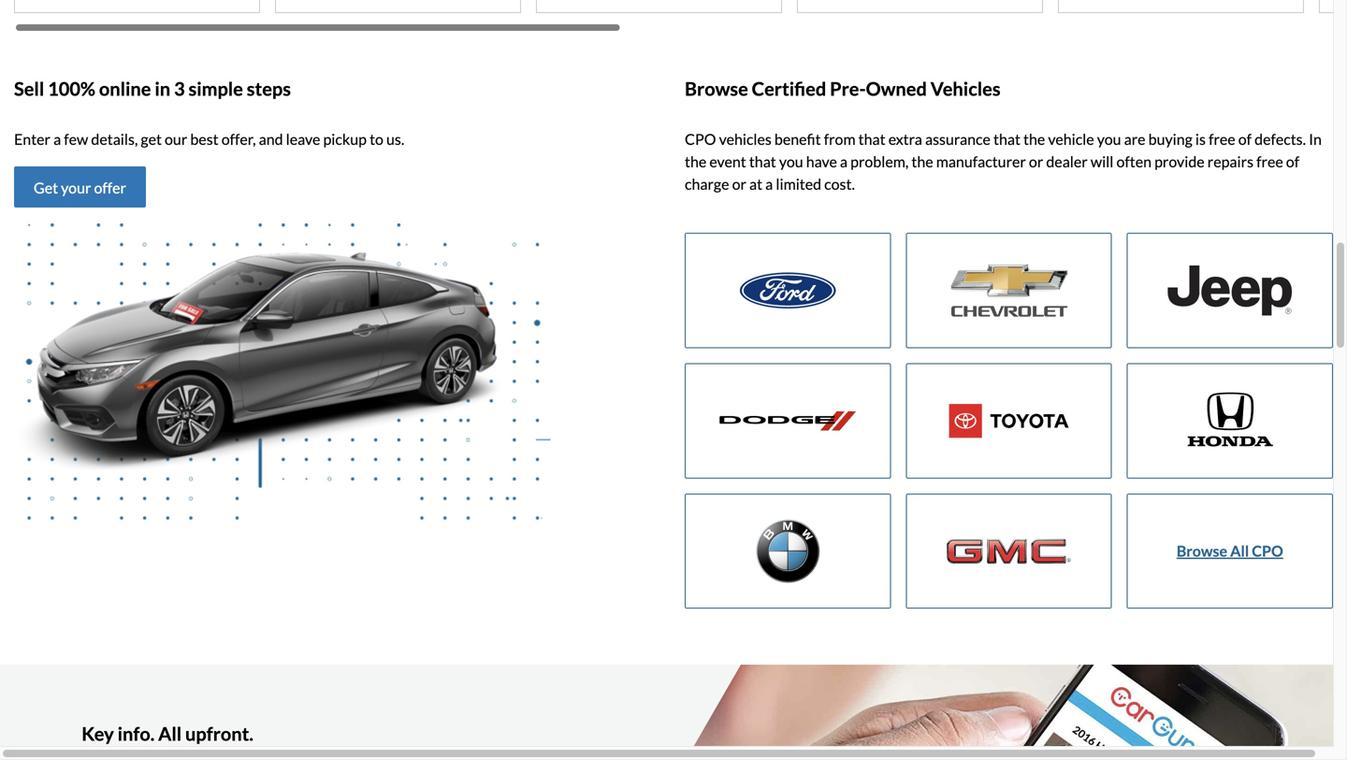 Task type: locate. For each thing, give the bounding box(es) containing it.
limited
[[776, 175, 822, 193]]

assurance
[[925, 130, 991, 149]]

the down extra
[[912, 153, 933, 171]]

that up 'manufacturer'
[[994, 130, 1021, 149]]

1 horizontal spatial free
[[1257, 153, 1284, 171]]

free
[[1209, 130, 1236, 149], [1257, 153, 1284, 171]]

gmc image
[[907, 495, 1111, 608]]

have
[[806, 153, 837, 171]]

the up the charge
[[685, 153, 707, 171]]

free right is
[[1209, 130, 1236, 149]]

a right have
[[840, 153, 848, 171]]

details,
[[91, 130, 138, 149]]

1 horizontal spatial all
[[1231, 542, 1249, 560]]

1 horizontal spatial browse
[[1177, 542, 1228, 560]]

0 vertical spatial free
[[1209, 130, 1236, 149]]

charge
[[685, 175, 729, 193]]

free down defects.
[[1257, 153, 1284, 171]]

1 horizontal spatial a
[[766, 175, 773, 193]]

few
[[64, 130, 88, 149]]

all
[[1231, 542, 1249, 560], [158, 723, 182, 746]]

the
[[1024, 130, 1045, 149], [685, 153, 707, 171], [912, 153, 933, 171]]

1 horizontal spatial cpo
[[1252, 542, 1284, 560]]

that
[[859, 130, 886, 149], [994, 130, 1021, 149], [749, 153, 776, 171]]

certified
[[752, 78, 826, 100]]

honda image
[[1128, 364, 1332, 478]]

1 horizontal spatial the
[[912, 153, 933, 171]]

0 vertical spatial a
[[53, 130, 61, 149]]

offer,
[[221, 130, 256, 149]]

dodge image
[[686, 364, 890, 478]]

of down defects.
[[1286, 153, 1300, 171]]

key
[[82, 723, 114, 746]]

or
[[1029, 153, 1044, 171], [732, 175, 747, 193]]

browse
[[685, 78, 748, 100], [1177, 542, 1228, 560]]

enter
[[14, 130, 51, 149]]

of
[[1239, 130, 1252, 149], [1286, 153, 1300, 171]]

cpo
[[685, 130, 716, 149], [1252, 542, 1284, 560]]

0 vertical spatial browse
[[685, 78, 748, 100]]

0 horizontal spatial cpo
[[685, 130, 716, 149]]

online
[[99, 78, 151, 100]]

upfront.
[[185, 723, 253, 746]]

1 vertical spatial cpo
[[1252, 542, 1284, 560]]

sell 100% online in 3 simple steps
[[14, 78, 291, 100]]

jeep image
[[1128, 234, 1332, 348]]

1 horizontal spatial or
[[1029, 153, 1044, 171]]

0 horizontal spatial all
[[158, 723, 182, 746]]

steps
[[247, 78, 291, 100]]

or left 'at'
[[732, 175, 747, 193]]

the left vehicle
[[1024, 130, 1045, 149]]

0 horizontal spatial that
[[749, 153, 776, 171]]

that up problem,
[[859, 130, 886, 149]]

0 vertical spatial you
[[1097, 130, 1121, 149]]

you down "benefit"
[[779, 153, 803, 171]]

info.
[[118, 723, 155, 746]]

is
[[1196, 130, 1206, 149]]

browse for browse certified pre-owned vehicles
[[685, 78, 748, 100]]

that up 'at'
[[749, 153, 776, 171]]

0 horizontal spatial of
[[1239, 130, 1252, 149]]

or left dealer
[[1029, 153, 1044, 171]]

vehicles
[[719, 130, 772, 149]]

get your offer button
[[14, 167, 146, 208]]

you
[[1097, 130, 1121, 149], [779, 153, 803, 171]]

1 horizontal spatial of
[[1286, 153, 1300, 171]]

a
[[53, 130, 61, 149], [840, 153, 848, 171], [766, 175, 773, 193]]

your
[[61, 179, 91, 197]]

from
[[824, 130, 856, 149]]

of up 'repairs'
[[1239, 130, 1252, 149]]

simple
[[188, 78, 243, 100]]

in
[[1309, 130, 1322, 149]]

vehicles
[[931, 78, 1001, 100]]

best
[[190, 130, 219, 149]]

1 vertical spatial browse
[[1177, 542, 1228, 560]]

us.
[[386, 130, 404, 149]]

browse certified pre-owned vehicles
[[685, 78, 1001, 100]]

a left few
[[53, 130, 61, 149]]

1 vertical spatial or
[[732, 175, 747, 193]]

our
[[165, 130, 187, 149]]

2 horizontal spatial a
[[840, 153, 848, 171]]

0 horizontal spatial browse
[[685, 78, 748, 100]]

at
[[750, 175, 763, 193]]

you up will
[[1097, 130, 1121, 149]]

a right 'at'
[[766, 175, 773, 193]]

100%
[[48, 78, 95, 100]]

1 vertical spatial a
[[840, 153, 848, 171]]

1 vertical spatial you
[[779, 153, 803, 171]]

0 horizontal spatial free
[[1209, 130, 1236, 149]]

offer
[[94, 179, 126, 197]]

0 vertical spatial cpo
[[685, 130, 716, 149]]



Task type: vqa. For each thing, say whether or not it's contained in the screenshot.
leftmost FREE
yes



Task type: describe. For each thing, give the bounding box(es) containing it.
event
[[710, 153, 746, 171]]

get
[[141, 130, 162, 149]]

0 vertical spatial or
[[1029, 153, 1044, 171]]

manufacturer
[[936, 153, 1026, 171]]

vehicle
[[1048, 130, 1094, 149]]

0 horizontal spatial the
[[685, 153, 707, 171]]

0 horizontal spatial or
[[732, 175, 747, 193]]

2 horizontal spatial the
[[1024, 130, 1045, 149]]

often
[[1117, 153, 1152, 171]]

2 vertical spatial a
[[766, 175, 773, 193]]

problem,
[[851, 153, 909, 171]]

key info. all upfront.
[[82, 723, 253, 746]]

0 vertical spatial all
[[1231, 542, 1249, 560]]

browse all cpo link
[[1177, 540, 1284, 563]]

leave
[[286, 130, 320, 149]]

cost.
[[825, 175, 855, 193]]

cpo inside cpo vehicles benefit from that extra assurance that the vehicle you are buying is free of defects.  in the event that you have a problem, the manufacturer or dealer will often provide repairs free of charge or at a limited cost.
[[685, 130, 716, 149]]

enter a few details, get our best offer, and leave pickup to us.
[[14, 130, 404, 149]]

dealer
[[1046, 153, 1088, 171]]

0 horizontal spatial a
[[53, 130, 61, 149]]

will
[[1091, 153, 1114, 171]]

chevrolet image
[[907, 234, 1111, 348]]

0 horizontal spatial you
[[779, 153, 803, 171]]

1 vertical spatial all
[[158, 723, 182, 746]]

extra
[[889, 130, 923, 149]]

defects.
[[1255, 130, 1306, 149]]

owned
[[866, 78, 927, 100]]

browse for browse all cpo
[[1177, 542, 1228, 560]]

buying
[[1149, 130, 1193, 149]]

browse all cpo
[[1177, 542, 1284, 560]]

ford image
[[686, 234, 890, 348]]

2 horizontal spatial that
[[994, 130, 1021, 149]]

cpo vehicles benefit from that extra assurance that the vehicle you are buying is free of defects.  in the event that you have a problem, the manufacturer or dealer will often provide repairs free of charge or at a limited cost.
[[685, 130, 1322, 193]]

get your offer
[[34, 179, 126, 197]]

pickup
[[323, 130, 367, 149]]

provide
[[1155, 153, 1205, 171]]

are
[[1124, 130, 1146, 149]]

to
[[370, 130, 384, 149]]

in
[[155, 78, 170, 100]]

1 vertical spatial of
[[1286, 153, 1300, 171]]

toyota image
[[907, 364, 1111, 478]]

benefit
[[775, 130, 821, 149]]

bmw image
[[686, 495, 890, 608]]

sell
[[14, 78, 44, 100]]

1 vertical spatial free
[[1257, 153, 1284, 171]]

repairs
[[1208, 153, 1254, 171]]

1 horizontal spatial that
[[859, 130, 886, 149]]

pre-
[[830, 78, 866, 100]]

3
[[174, 78, 185, 100]]

and
[[259, 130, 283, 149]]

0 vertical spatial of
[[1239, 130, 1252, 149]]

1 horizontal spatial you
[[1097, 130, 1121, 149]]

get
[[34, 179, 58, 197]]



